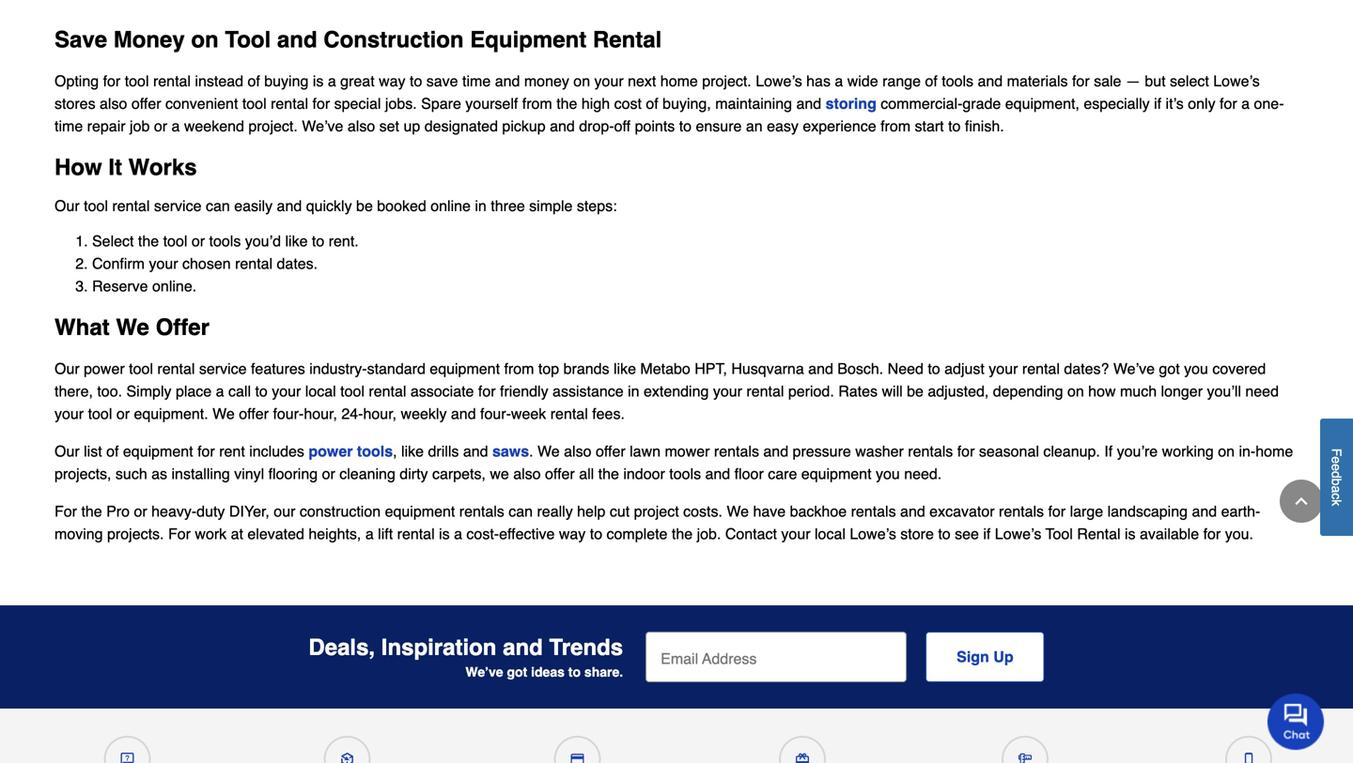 Task type: locate. For each thing, give the bounding box(es) containing it.
1 horizontal spatial power
[[309, 443, 353, 460]]

1 horizontal spatial in
[[628, 383, 639, 400]]

1 vertical spatial got
[[507, 665, 527, 680]]

2 vertical spatial our
[[54, 443, 80, 460]]

tools inside the opting for tool rental instead of buying is a great way to save time and money on your next home project. lowe's has a wide range of tools and materials for sale — but select lowe's stores also offer convenient tool rental for special jobs. spare yourself from the high cost of buying, maintaining and
[[942, 72, 973, 90]]

customer care image
[[121, 754, 134, 764]]

heavy-
[[151, 503, 197, 521]]

home inside . we also offer lawn mower rentals and pressure washer rentals for seasonal cleanup. if you're working on in-home projects, such as installing vinyl flooring or cleaning dirty carpets, we also offer all the indoor tools and floor care equipment you need.
[[1256, 443, 1293, 460]]

if right see
[[983, 526, 991, 543]]

available
[[1140, 526, 1199, 543]]

the right all
[[598, 466, 619, 483]]

like inside our power tool rental service features industry-standard equipment from top brands like metabo hpt, husqvarna and bosch. need to adjust your rental dates? we've got you covered there, too. simply place a call to your local tool rental associate for friendly assistance in extending your rental period. rates will be adjusted, depending on how much longer you'll need your tool or equipment. we offer four-hour, 24-hour, weekly and four-week rental fees.
[[614, 360, 636, 378]]

1 horizontal spatial way
[[559, 526, 586, 543]]

offer left all
[[545, 466, 575, 483]]

1 vertical spatial power
[[309, 443, 353, 460]]

2 horizontal spatial we've
[[1113, 360, 1155, 378]]

your up high
[[594, 72, 624, 90]]

1 e from the top
[[1329, 457, 1344, 464]]

0 horizontal spatial like
[[285, 233, 308, 250]]

home inside the opting for tool rental instead of buying is a great way to save time and money on your next home project. lowe's has a wide range of tools and materials for sale — but select lowe's stores also offer convenient tool rental for special jobs. spare yourself from the high cost of buying, maintaining and
[[660, 72, 698, 90]]

1 horizontal spatial for
[[168, 526, 191, 543]]

d
[[1329, 471, 1344, 479]]

easy
[[767, 118, 799, 135]]

for left "you."
[[1203, 526, 1221, 543]]

tool down "large"
[[1045, 526, 1073, 543]]

0 horizontal spatial four-
[[273, 405, 304, 423]]

grade
[[963, 95, 1001, 112]]

on up high
[[573, 72, 590, 90]]

1 vertical spatial way
[[559, 526, 586, 543]]

stores
[[54, 95, 95, 112]]

rental down "large"
[[1077, 526, 1121, 543]]

or
[[154, 118, 167, 135], [192, 233, 205, 250], [116, 405, 130, 423], [322, 466, 335, 483], [134, 503, 147, 521]]

on inside our power tool rental service features industry-standard equipment from top brands like metabo hpt, husqvarna and bosch. need to adjust your rental dates? we've got you covered there, too. simply place a call to your local tool rental associate for friendly assistance in extending your rental period. rates will be adjusted, depending on how much longer you'll need your tool or equipment. we offer four-hour, 24-hour, weekly and four-week rental fees.
[[1067, 383, 1084, 400]]

local inside our power tool rental service features industry-standard equipment from top brands like metabo hpt, husqvarna and bosch. need to adjust your rental dates? we've got you covered there, too. simply place a call to your local tool rental associate for friendly assistance in extending your rental period. rates will be adjusted, depending on how much longer you'll need your tool or equipment. we offer four-hour, 24-hour, weekly and four-week rental fees.
[[305, 383, 336, 400]]

1 horizontal spatial if
[[1154, 95, 1161, 112]]

0 horizontal spatial you
[[876, 466, 900, 483]]

also up repair
[[100, 95, 127, 112]]

rentals right backhoe
[[851, 503, 896, 521]]

the left job.
[[672, 526, 693, 543]]

we down call
[[212, 405, 235, 423]]

tools inside . we also offer lawn mower rentals and pressure washer rentals for seasonal cleanup. if you're working on in-home projects, such as installing vinyl flooring or cleaning dirty carpets, we also offer all the indoor tools and floor care equipment you need.
[[669, 466, 701, 483]]

in
[[475, 197, 487, 215], [628, 383, 639, 400]]

0 horizontal spatial if
[[983, 526, 991, 543]]

f e e d b a c k
[[1329, 449, 1344, 507]]

1 horizontal spatial time
[[462, 72, 491, 90]]

drop-
[[579, 118, 614, 135]]

the inside the opting for tool rental instead of buying is a great way to save time and money on your next home project. lowe's has a wide range of tools and materials for sale — but select lowe's stores also offer convenient tool rental for special jobs. spare yourself from the high cost of buying, maintaining and
[[556, 95, 577, 112]]

or down power tools link on the bottom of the page
[[322, 466, 335, 483]]

0 horizontal spatial got
[[507, 665, 527, 680]]

0 horizontal spatial be
[[356, 197, 373, 215]]

tools up grade
[[942, 72, 973, 90]]

rental down husqvarna
[[746, 383, 784, 400]]

to right ideas
[[568, 665, 581, 680]]

1 vertical spatial time
[[54, 118, 83, 135]]

e up d
[[1329, 457, 1344, 464]]

booked
[[377, 197, 426, 215]]

1 vertical spatial from
[[880, 118, 911, 135]]

offer inside our power tool rental service features industry-standard equipment from top brands like metabo hpt, husqvarna and bosch. need to adjust your rental dates? we've got you covered there, too. simply place a call to your local tool rental associate for friendly assistance in extending your rental period. rates will be adjusted, depending on how much longer you'll need your tool or equipment. we offer four-hour, 24-hour, weekly and four-week rental fees.
[[239, 405, 269, 423]]

1 vertical spatial local
[[815, 526, 846, 543]]

mobile image
[[1242, 754, 1256, 764]]

equipment inside for the pro or heavy-duty diyer, our construction equipment rentals can really help cut project costs. we have backhoe rentals and excavator rentals for large landscaping and earth- moving projects. for work at elevated heights, a lift rental is a cost-effective way to complete the job. contact your local lowe's store to see if lowe's tool rental is available for you.
[[385, 503, 455, 521]]

need
[[1245, 383, 1279, 400]]

of
[[248, 72, 260, 90], [925, 72, 938, 90], [646, 95, 658, 112], [106, 443, 119, 460]]

tool up chosen
[[163, 233, 187, 250]]

1 horizontal spatial hour,
[[363, 405, 397, 423]]

1 horizontal spatial we've
[[465, 665, 503, 680]]

project. down buying on the left top of page
[[248, 118, 298, 135]]

and up store
[[900, 503, 925, 521]]

0 vertical spatial can
[[206, 197, 230, 215]]

sign up button
[[926, 632, 1044, 683]]

large
[[1070, 503, 1103, 521]]

equipment inside our power tool rental service features industry-standard equipment from top brands like metabo hpt, husqvarna and bosch. need to adjust your rental dates? we've got you covered there, too. simply place a call to your local tool rental associate for friendly assistance in extending your rental period. rates will be adjusted, depending on how much longer you'll need your tool or equipment. we offer four-hour, 24-hour, weekly and four-week rental fees.
[[430, 360, 500, 378]]

instead
[[195, 72, 243, 90]]

1 horizontal spatial home
[[1256, 443, 1293, 460]]

finish.
[[965, 118, 1004, 135]]

jobs.
[[385, 95, 417, 112]]

or inside for the pro or heavy-duty diyer, our construction equipment rentals can really help cut project costs. we have backhoe rentals and excavator rentals for large landscaping and earth- moving projects. for work at elevated heights, a lift rental is a cost-effective way to complete the job. contact your local lowe's store to see if lowe's tool rental is available for you.
[[134, 503, 147, 521]]

too.
[[97, 383, 122, 400]]

1 vertical spatial we've
[[1113, 360, 1155, 378]]

share.
[[584, 665, 623, 680]]

ideas
[[531, 665, 565, 680]]

0 vertical spatial rental
[[593, 27, 662, 53]]

like
[[285, 233, 308, 250], [614, 360, 636, 378], [401, 443, 424, 460]]

to right need
[[928, 360, 940, 378]]

1 horizontal spatial be
[[907, 383, 924, 400]]

0 horizontal spatial way
[[379, 72, 405, 90]]

chosen
[[182, 255, 231, 273]]

and
[[277, 27, 317, 53], [495, 72, 520, 90], [978, 72, 1003, 90], [796, 95, 821, 112], [550, 118, 575, 135], [277, 197, 302, 215], [808, 360, 833, 378], [451, 405, 476, 423], [463, 443, 488, 460], [763, 443, 788, 460], [705, 466, 730, 483], [900, 503, 925, 521], [1192, 503, 1217, 521], [503, 635, 543, 661]]

sign up
[[957, 649, 1013, 666]]

rental
[[153, 72, 191, 90], [271, 95, 308, 112], [112, 197, 150, 215], [235, 255, 273, 273], [157, 360, 195, 378], [1022, 360, 1060, 378], [369, 383, 406, 400], [746, 383, 784, 400], [550, 405, 588, 423], [397, 526, 435, 543]]

or right pro
[[134, 503, 147, 521]]

list
[[84, 443, 102, 460]]

select the tool or tools you'd like to rent. confirm your chosen rental dates. reserve online.
[[92, 233, 359, 295]]

for inside commercial-grade equipment, especially if it's only for a one- time repair job or a weekend project. we've also set up designated pickup and drop-off points to ensure an easy experience from start to finish.
[[1220, 95, 1237, 112]]

off
[[614, 118, 631, 135]]

0 vertical spatial if
[[1154, 95, 1161, 112]]

tool inside for the pro or heavy-duty diyer, our construction equipment rentals can really help cut project costs. we have backhoe rentals and excavator rentals for large landscaping and earth- moving projects. for work at elevated heights, a lift rental is a cost-effective way to complete the job. contact your local lowe's store to see if lowe's tool rental is available for you.
[[1045, 526, 1073, 543]]

1 horizontal spatial you
[[1184, 360, 1208, 378]]

or down too.
[[116, 405, 130, 423]]

and left drop-
[[550, 118, 575, 135]]

your inside the opting for tool rental instead of buying is a great way to save time and money on your next home project. lowe's has a wide range of tools and materials for sale — but select lowe's stores also offer convenient tool rental for special jobs. spare yourself from the high cost of buying, maintaining and
[[594, 72, 624, 90]]

friendly
[[500, 383, 548, 400]]

cut
[[610, 503, 630, 521]]

buying,
[[663, 95, 711, 112]]

0 vertical spatial power
[[84, 360, 125, 378]]

saws
[[492, 443, 529, 460]]

0 vertical spatial project.
[[702, 72, 751, 90]]

2 our from the top
[[54, 360, 80, 378]]

commercial-
[[881, 95, 963, 112]]

1 vertical spatial for
[[168, 526, 191, 543]]

0 horizontal spatial tool
[[225, 27, 271, 53]]

we've down inspiration
[[465, 665, 503, 680]]

way down really
[[559, 526, 586, 543]]

elevated
[[247, 526, 304, 543]]

a left call
[[216, 383, 224, 400]]

and up care
[[763, 443, 788, 460]]

we
[[116, 315, 149, 341], [212, 405, 235, 423], [537, 443, 560, 460], [727, 503, 749, 521]]

select
[[92, 233, 134, 250]]

1 horizontal spatial local
[[815, 526, 846, 543]]

you inside . we also offer lawn mower rentals and pressure washer rentals for seasonal cleanup. if you're working on in-home projects, such as installing vinyl flooring or cleaning dirty carpets, we also offer all the indoor tools and floor care equipment you need.
[[876, 466, 900, 483]]

0 vertical spatial we've
[[302, 118, 343, 135]]

time up yourself
[[462, 72, 491, 90]]

like right brands
[[614, 360, 636, 378]]

1 horizontal spatial project.
[[702, 72, 751, 90]]

adjusted,
[[928, 383, 989, 400]]

service up call
[[199, 360, 247, 378]]

0 horizontal spatial hour,
[[304, 405, 337, 423]]

1 vertical spatial service
[[199, 360, 247, 378]]

1 horizontal spatial can
[[509, 503, 533, 521]]

or inside select the tool or tools you'd like to rent. confirm your chosen rental dates. reserve online.
[[192, 233, 205, 250]]

1 horizontal spatial four-
[[480, 405, 511, 423]]

0 vertical spatial service
[[154, 197, 202, 215]]

to inside the opting for tool rental instead of buying is a great way to save time and money on your next home project. lowe's has a wide range of tools and materials for sale — but select lowe's stores also offer convenient tool rental for special jobs. spare yourself from the high cost of buying, maintaining and
[[410, 72, 422, 90]]

chevron up image
[[1292, 492, 1311, 511]]

got inside our power tool rental service features industry-standard equipment from top brands like metabo hpt, husqvarna and bosch. need to adjust your rental dates? we've got you covered there, too. simply place a call to your local tool rental associate for friendly assistance in extending your rental period. rates will be adjusted, depending on how much longer you'll need your tool or equipment. we offer four-hour, 24-hour, weekly and four-week rental fees.
[[1159, 360, 1180, 378]]

rental up convenient
[[153, 72, 191, 90]]

projects.
[[107, 526, 164, 543]]

indoor
[[623, 466, 665, 483]]

chat invite button image
[[1268, 694, 1325, 751]]

drills
[[428, 443, 459, 460]]

store
[[900, 526, 934, 543]]

save money on tool and construction equipment rental
[[54, 27, 662, 53]]

or inside our power tool rental service features industry-standard equipment from top brands like metabo hpt, husqvarna and bosch. need to adjust your rental dates? we've got you covered there, too. simply place a call to your local tool rental associate for friendly assistance in extending your rental period. rates will be adjusted, depending on how much longer you'll need your tool or equipment. we offer four-hour, 24-hour, weekly and four-week rental fees.
[[116, 405, 130, 423]]

1 horizontal spatial got
[[1159, 360, 1180, 378]]

to right start
[[948, 118, 961, 135]]

service down works
[[154, 197, 202, 215]]

0 horizontal spatial home
[[660, 72, 698, 90]]

1 vertical spatial our
[[54, 360, 80, 378]]

power inside our power tool rental service features industry-standard equipment from top brands like metabo hpt, husqvarna and bosch. need to adjust your rental dates? we've got you covered there, too. simply place a call to your local tool rental associate for friendly assistance in extending your rental period. rates will be adjusted, depending on how much longer you'll need your tool or equipment. we offer four-hour, 24-hour, weekly and four-week rental fees.
[[84, 360, 125, 378]]

or inside commercial-grade equipment, especially if it's only for a one- time repair job or a weekend project. we've also set up designated pickup and drop-off points to ensure an easy experience from start to finish.
[[154, 118, 167, 135]]

1 vertical spatial like
[[614, 360, 636, 378]]

tool up instead
[[225, 27, 271, 53]]

for left friendly
[[478, 383, 496, 400]]

such
[[115, 466, 147, 483]]

especially
[[1084, 95, 1150, 112]]

simply
[[126, 383, 171, 400]]

if inside commercial-grade equipment, especially if it's only for a one- time repair job or a weekend project. we've also set up designated pickup and drop-off points to ensure an easy experience from start to finish.
[[1154, 95, 1161, 112]]

it
[[108, 155, 122, 181]]

0 vertical spatial from
[[522, 95, 552, 112]]

can inside for the pro or heavy-duty diyer, our construction equipment rentals can really help cut project costs. we have backhoe rentals and excavator rentals for large landscaping and earth- moving projects. for work at elevated heights, a lift rental is a cost-effective way to complete the job. contact your local lowe's store to see if lowe's tool rental is available for you.
[[509, 503, 533, 521]]

we right .
[[537, 443, 560, 460]]

longer
[[1161, 383, 1203, 400]]

2 vertical spatial we've
[[465, 665, 503, 680]]

scroll to top element
[[1280, 480, 1323, 523]]

0 vertical spatial got
[[1159, 360, 1180, 378]]

in left the three
[[475, 197, 487, 215]]

1 four- from the left
[[273, 405, 304, 423]]

2 vertical spatial from
[[504, 360, 534, 378]]

0 horizontal spatial for
[[54, 503, 77, 521]]

0 horizontal spatial power
[[84, 360, 125, 378]]

for left 'sale'
[[1072, 72, 1090, 90]]

rental up 'next'
[[593, 27, 662, 53]]

0 horizontal spatial we've
[[302, 118, 343, 135]]

to inside deals, inspiration and trends we've got ideas to share.
[[568, 665, 581, 680]]

lowe's up maintaining
[[756, 72, 802, 90]]

tool down too.
[[88, 405, 112, 423]]

next
[[628, 72, 656, 90]]

lowe's
[[756, 72, 802, 90], [1213, 72, 1260, 90], [850, 526, 896, 543], [995, 526, 1041, 543]]

maintaining
[[715, 95, 792, 112]]

0 vertical spatial time
[[462, 72, 491, 90]]

2 hour, from the left
[[363, 405, 397, 423]]

see
[[955, 526, 979, 543]]

1 vertical spatial be
[[907, 383, 924, 400]]

we've down special
[[302, 118, 343, 135]]

rentals right excavator
[[999, 503, 1044, 521]]

for inside our power tool rental service features industry-standard equipment from top brands like metabo hpt, husqvarna and bosch. need to adjust your rental dates? we've got you covered there, too. simply place a call to your local tool rental associate for friendly assistance in extending your rental period. rates will be adjusted, depending on how much longer you'll need your tool or equipment. we offer four-hour, 24-hour, weekly and four-week rental fees.
[[478, 383, 496, 400]]

from left start
[[880, 118, 911, 135]]

0 horizontal spatial project.
[[248, 118, 298, 135]]

money
[[113, 27, 185, 53]]

period.
[[788, 383, 834, 400]]

Email Address email field
[[646, 632, 907, 683]]

like inside select the tool or tools you'd like to rent. confirm your chosen rental dates. reserve online.
[[285, 233, 308, 250]]

for up moving
[[54, 503, 77, 521]]

rent.
[[329, 233, 359, 250]]

1 horizontal spatial is
[[439, 526, 450, 543]]

1 vertical spatial can
[[509, 503, 533, 521]]

c
[[1329, 493, 1344, 500]]

wide
[[847, 72, 878, 90]]

0 vertical spatial you
[[1184, 360, 1208, 378]]

bosch.
[[837, 360, 883, 378]]

0 vertical spatial way
[[379, 72, 405, 90]]

0 vertical spatial for
[[54, 503, 77, 521]]

hour,
[[304, 405, 337, 423], [363, 405, 397, 423]]

1 horizontal spatial tool
[[1045, 526, 1073, 543]]

offer inside the opting for tool rental instead of buying is a great way to save time and money on your next home project. lowe's has a wide range of tools and materials for sale — but select lowe's stores also offer convenient tool rental for special jobs. spare yourself from the high cost of buying, maintaining and
[[131, 95, 161, 112]]

on inside . we also offer lawn mower rentals and pressure washer rentals for seasonal cleanup. if you're working on in-home projects, such as installing vinyl flooring or cleaning dirty carpets, we also offer all the indoor tools and floor care equipment you need.
[[1218, 443, 1235, 460]]

a down convenient
[[171, 118, 180, 135]]

way
[[379, 72, 405, 90], [559, 526, 586, 543]]

0 horizontal spatial local
[[305, 383, 336, 400]]

we inside . we also offer lawn mower rentals and pressure washer rentals for seasonal cleanup. if you're working on in-home projects, such as installing vinyl flooring or cleaning dirty carpets, we also offer all the indoor tools and floor care equipment you need.
[[537, 443, 560, 460]]

fees.
[[592, 405, 625, 423]]

installing
[[171, 466, 230, 483]]

0 vertical spatial our
[[54, 197, 80, 215]]

the up moving
[[81, 503, 102, 521]]

equipment
[[470, 27, 587, 53]]

to left save
[[410, 72, 422, 90]]

we've
[[302, 118, 343, 135], [1113, 360, 1155, 378], [465, 665, 503, 680]]

from down money
[[522, 95, 552, 112]]

if inside for the pro or heavy-duty diyer, our construction equipment rentals can really help cut project costs. we have backhoe rentals and excavator rentals for large landscaping and earth- moving projects. for work at elevated heights, a lift rental is a cost-effective way to complete the job. contact your local lowe's store to see if lowe's tool rental is available for you.
[[983, 526, 991, 543]]

1 vertical spatial you
[[876, 466, 900, 483]]

1 vertical spatial in
[[628, 383, 639, 400]]

our for our tool rental service can easily and quickly be booked online in three simple steps:
[[54, 197, 80, 215]]

excavator
[[929, 503, 995, 521]]

1 our from the top
[[54, 197, 80, 215]]

0 horizontal spatial time
[[54, 118, 83, 135]]

to down help
[[590, 526, 602, 543]]

of up commercial-
[[925, 72, 938, 90]]

1 vertical spatial project.
[[248, 118, 298, 135]]

up
[[993, 649, 1013, 666]]

the left high
[[556, 95, 577, 112]]

your down backhoe
[[781, 526, 810, 543]]

rental inside for the pro or heavy-duty diyer, our construction equipment rentals can really help cut project costs. we have backhoe rentals and excavator rentals for large landscaping and earth- moving projects. for work at elevated heights, a lift rental is a cost-effective way to complete the job. contact your local lowe's store to see if lowe's tool rental is available for you.
[[397, 526, 435, 543]]

and inside deals, inspiration and trends we've got ideas to share.
[[503, 635, 543, 661]]

offer down call
[[239, 405, 269, 423]]

is right buying on the left top of page
[[313, 72, 324, 90]]

spare
[[421, 95, 461, 112]]

,
[[393, 443, 397, 460]]

if left it's
[[1154, 95, 1161, 112]]

we've inside commercial-grade equipment, especially if it's only for a one- time repair job or a weekend project. we've also set up designated pickup and drop-off points to ensure an easy experience from start to finish.
[[302, 118, 343, 135]]

buying
[[264, 72, 309, 90]]

also down special
[[348, 118, 375, 135]]

time down stores
[[54, 118, 83, 135]]

in left extending
[[628, 383, 639, 400]]

will
[[882, 383, 903, 400]]

got up longer at the right bottom of page
[[1159, 360, 1180, 378]]

rental right lift
[[397, 526, 435, 543]]

a right has
[[835, 72, 843, 90]]

four- down friendly
[[480, 405, 511, 423]]

but
[[1145, 72, 1166, 90]]

for right opting
[[103, 72, 121, 90]]

0 vertical spatial local
[[305, 383, 336, 400]]

from up friendly
[[504, 360, 534, 378]]

home up the buying, in the top of the page
[[660, 72, 698, 90]]

the right select on the top
[[138, 233, 159, 250]]

0 horizontal spatial is
[[313, 72, 324, 90]]

1 horizontal spatial rental
[[1077, 526, 1121, 543]]

e up b
[[1329, 464, 1344, 471]]

power
[[84, 360, 125, 378], [309, 443, 353, 460]]

our
[[54, 197, 80, 215], [54, 360, 80, 378], [54, 443, 80, 460]]

0 vertical spatial home
[[660, 72, 698, 90]]

0 vertical spatial in
[[475, 197, 487, 215]]

for left seasonal
[[957, 443, 975, 460]]

need.
[[904, 466, 942, 483]]

lift
[[378, 526, 393, 543]]

or right the job
[[154, 118, 167, 135]]

2 horizontal spatial like
[[614, 360, 636, 378]]

associate
[[410, 383, 474, 400]]

we've up the much
[[1113, 360, 1155, 378]]

or inside . we also offer lawn mower rentals and pressure washer rentals for seasonal cleanup. if you're working on in-home projects, such as installing vinyl flooring or cleaning dirty carpets, we also offer all the indoor tools and floor care equipment you need.
[[322, 466, 335, 483]]

your inside for the pro or heavy-duty diyer, our construction equipment rentals can really help cut project costs. we have backhoe rentals and excavator rentals for large landscaping and earth- moving projects. for work at elevated heights, a lift rental is a cost-effective way to complete the job. contact your local lowe's store to see if lowe's tool rental is available for you.
[[781, 526, 810, 543]]

four-
[[273, 405, 304, 423], [480, 405, 511, 423]]

equipment up associate
[[430, 360, 500, 378]]

from inside the opting for tool rental instead of buying is a great way to save time and money on your next home project. lowe's has a wide range of tools and materials for sale — but select lowe's stores also offer convenient tool rental for special jobs. spare yourself from the high cost of buying, maintaining and
[[522, 95, 552, 112]]

2 vertical spatial like
[[401, 443, 424, 460]]

tools down mower
[[669, 466, 701, 483]]

equipment inside . we also offer lawn mower rentals and pressure washer rentals for seasonal cleanup. if you're working on in-home projects, such as installing vinyl flooring or cleaning dirty carpets, we also offer all the indoor tools and floor care equipment you need.
[[801, 466, 872, 483]]

also inside the opting for tool rental instead of buying is a great way to save time and money on your next home project. lowe's has a wide range of tools and materials for sale — but select lowe's stores also offer convenient tool rental for special jobs. spare yourself from the high cost of buying, maintaining and
[[100, 95, 127, 112]]

only
[[1188, 95, 1215, 112]]

0 vertical spatial like
[[285, 233, 308, 250]]

projects,
[[54, 466, 111, 483]]

project. inside commercial-grade equipment, especially if it's only for a one- time repair job or a weekend project. we've also set up designated pickup and drop-off points to ensure an easy experience from start to finish.
[[248, 118, 298, 135]]

1 vertical spatial home
[[1256, 443, 1293, 460]]

our inside our power tool rental service features industry-standard equipment from top brands like metabo hpt, husqvarna and bosch. need to adjust your rental dates? we've got you covered there, too. simply place a call to your local tool rental associate for friendly assistance in extending your rental period. rates will be adjusted, depending on how much longer you'll need your tool or equipment. we offer four-hour, 24-hour, weekly and four-week rental fees.
[[54, 360, 80, 378]]

tool down buying on the left top of page
[[242, 95, 266, 112]]

equipment down dirty
[[385, 503, 455, 521]]

brands
[[563, 360, 609, 378]]

tools up chosen
[[209, 233, 241, 250]]

offer
[[131, 95, 161, 112], [239, 405, 269, 423], [596, 443, 625, 460], [545, 466, 575, 483]]

1 vertical spatial if
[[983, 526, 991, 543]]

service inside our power tool rental service features industry-standard equipment from top brands like metabo hpt, husqvarna and bosch. need to adjust your rental dates? we've got you covered there, too. simply place a call to your local tool rental associate for friendly assistance in extending your rental period. rates will be adjusted, depending on how much longer you'll need your tool or equipment. we offer four-hour, 24-hour, weekly and four-week rental fees.
[[199, 360, 247, 378]]

1 vertical spatial tool
[[1045, 526, 1073, 543]]

project. up maintaining
[[702, 72, 751, 90]]

seasonal
[[979, 443, 1039, 460]]

our left "list"
[[54, 443, 80, 460]]

1 vertical spatial rental
[[1077, 526, 1121, 543]]



Task type: vqa. For each thing, say whether or not it's contained in the screenshot.
Storage & Organization
no



Task type: describe. For each thing, give the bounding box(es) containing it.
f e e d b a c k button
[[1320, 419, 1353, 536]]

offer left lawn
[[596, 443, 625, 460]]

dates.
[[277, 255, 318, 273]]

work
[[195, 526, 227, 543]]

pressure
[[793, 443, 851, 460]]

and up buying on the left top of page
[[277, 27, 317, 53]]

assistance
[[553, 383, 624, 400]]

tool up 24-
[[340, 383, 365, 400]]

tool up select on the top
[[84, 197, 108, 215]]

ensure
[[696, 118, 742, 135]]

you.
[[1225, 526, 1253, 543]]

rental down the assistance
[[550, 405, 588, 423]]

you'd
[[245, 233, 281, 250]]

rental inside for the pro or heavy-duty diyer, our construction equipment rentals can really help cut project costs. we have backhoe rentals and excavator rentals for large landscaping and earth- moving projects. for work at elevated heights, a lift rental is a cost-effective way to complete the job. contact your local lowe's store to see if lowe's tool rental is available for you.
[[1077, 526, 1121, 543]]

really
[[537, 503, 573, 521]]

your up the 'depending'
[[989, 360, 1018, 378]]

0 vertical spatial tool
[[225, 27, 271, 53]]

points
[[635, 118, 675, 135]]

rentals up floor
[[714, 443, 759, 460]]

your down hpt,
[[713, 383, 742, 400]]

dimensions image
[[1018, 754, 1032, 764]]

k
[[1329, 500, 1344, 507]]

designated
[[424, 118, 498, 135]]

you're
[[1117, 443, 1158, 460]]

of right "list"
[[106, 443, 119, 460]]

online
[[431, 197, 471, 215]]

duty
[[197, 503, 225, 521]]

rental up the 'depending'
[[1022, 360, 1060, 378]]

rentals up need.
[[908, 443, 953, 460]]

for left "large"
[[1048, 503, 1066, 521]]

construction
[[323, 27, 464, 53]]

. we also offer lawn mower rentals and pressure washer rentals for seasonal cleanup. if you're working on in-home projects, such as installing vinyl flooring or cleaning dirty carpets, we also offer all the indoor tools and floor care equipment you need.
[[54, 443, 1293, 483]]

we down reserve
[[116, 315, 149, 341]]

equipment,
[[1005, 95, 1080, 112]]

tool up simply on the bottom of page
[[129, 360, 153, 378]]

at
[[231, 526, 243, 543]]

lowe's right see
[[995, 526, 1041, 543]]

rental down buying on the left top of page
[[271, 95, 308, 112]]

one-
[[1254, 95, 1284, 112]]

2 horizontal spatial is
[[1125, 526, 1136, 543]]

cost
[[614, 95, 642, 112]]

our for our power tool rental service features industry-standard equipment from top brands like metabo hpt, husqvarna and bosch. need to adjust your rental dates? we've got you covered there, too. simply place a call to your local tool rental associate for friendly assistance in extending your rental period. rates will be adjusted, depending on how much longer you'll need your tool or equipment. we offer four-hour, 24-hour, weekly and four-week rental fees.
[[54, 360, 80, 378]]

rent
[[219, 443, 245, 460]]

features
[[251, 360, 305, 378]]

we inside for the pro or heavy-duty diyer, our construction equipment rentals can really help cut project costs. we have backhoe rentals and excavator rentals for large landscaping and earth- moving projects. for work at elevated heights, a lift rental is a cost-effective way to complete the job. contact your local lowe's store to see if lowe's tool rental is available for you.
[[727, 503, 749, 521]]

project. inside the opting for tool rental instead of buying is a great way to save time and money on your next home project. lowe's has a wide range of tools and materials for sale — but select lowe's stores also offer convenient tool rental for special jobs. spare yourself from the high cost of buying, maintaining and
[[702, 72, 751, 90]]

a left one- at the top
[[1241, 95, 1250, 112]]

the inside . we also offer lawn mower rentals and pressure washer rentals for seasonal cleanup. if you're working on in-home projects, such as installing vinyl flooring or cleaning dirty carpets, we also offer all the indoor tools and floor care equipment you need.
[[598, 466, 619, 483]]

a inside button
[[1329, 486, 1344, 493]]

help
[[577, 503, 605, 521]]

and up carpets,
[[463, 443, 488, 460]]

cost-
[[466, 526, 499, 543]]

3 our from the top
[[54, 443, 80, 460]]

opting for tool rental instead of buying is a great way to save time and money on your next home project. lowe's has a wide range of tools and materials for sale — but select lowe's stores also offer convenient tool rental for special jobs. spare yourself from the high cost of buying, maintaining and
[[54, 72, 1260, 112]]

we inside our power tool rental service features industry-standard equipment from top brands like metabo hpt, husqvarna and bosch. need to adjust your rental dates? we've got you covered there, too. simply place a call to your local tool rental associate for friendly assistance in extending your rental period. rates will be adjusted, depending on how much longer you'll need your tool or equipment. we offer four-hour, 24-hour, weekly and four-week rental fees.
[[212, 405, 235, 423]]

moving
[[54, 526, 103, 543]]

—
[[1126, 72, 1141, 90]]

earth-
[[1221, 503, 1260, 521]]

save
[[54, 27, 107, 53]]

your down there,
[[54, 405, 84, 423]]

for the pro or heavy-duty diyer, our construction equipment rentals can really help cut project costs. we have backhoe rentals and excavator rentals for large landscaping and earth- moving projects. for work at elevated heights, a lift rental is a cost-effective way to complete the job. contact your local lowe's store to see if lowe's tool rental is available for you.
[[54, 503, 1260, 543]]

landscaping
[[1107, 503, 1188, 521]]

offer
[[156, 315, 209, 341]]

2 four- from the left
[[480, 405, 511, 423]]

industry-
[[309, 360, 367, 378]]

also down .
[[513, 466, 541, 483]]

tools up cleaning
[[357, 443, 393, 460]]

our list of equipment for rent includes power tools , like drills and saws
[[54, 443, 529, 460]]

on up instead
[[191, 27, 219, 53]]

0 horizontal spatial can
[[206, 197, 230, 215]]

equipment up "as"
[[123, 443, 193, 460]]

covered
[[1212, 360, 1266, 378]]

repair
[[87, 118, 126, 135]]

tool down 'money'
[[125, 72, 149, 90]]

0 vertical spatial be
[[356, 197, 373, 215]]

rental down how it works
[[112, 197, 150, 215]]

rentals up cost- at the bottom of page
[[459, 503, 504, 521]]

lawn
[[630, 443, 661, 460]]

we've inside deals, inspiration and trends we've got ideas to share.
[[465, 665, 503, 680]]

way inside for the pro or heavy-duty diyer, our construction equipment rentals can really help cut project costs. we have backhoe rentals and excavator rentals for large landscaping and earth- moving projects. for work at elevated heights, a lift rental is a cost-effective way to complete the job. contact your local lowe's store to see if lowe's tool rental is available for you.
[[559, 526, 586, 543]]

gift card image
[[796, 754, 809, 764]]

on inside the opting for tool rental instead of buying is a great way to save time and money on your next home project. lowe's has a wide range of tools and materials for sale — but select lowe's stores also offer convenient tool rental for special jobs. spare yourself from the high cost of buying, maintaining and
[[573, 72, 590, 90]]

of up points
[[646, 95, 658, 112]]

rental inside select the tool or tools you'd like to rent. confirm your chosen rental dates. reserve online.
[[235, 255, 273, 273]]

convenient
[[165, 95, 238, 112]]

great
[[340, 72, 375, 90]]

and down associate
[[451, 405, 476, 423]]

steps:
[[577, 197, 617, 215]]

job
[[130, 118, 150, 135]]

to right call
[[255, 383, 268, 400]]

way inside the opting for tool rental instead of buying is a great way to save time and money on your next home project. lowe's has a wide range of tools and materials for sale — but select lowe's stores also offer convenient tool rental for special jobs. spare yourself from the high cost of buying, maintaining and
[[379, 72, 405, 90]]

in inside our power tool rental service features industry-standard equipment from top brands like metabo hpt, husqvarna and bosch. need to adjust your rental dates? we've got you covered there, too. simply place a call to your local tool rental associate for friendly assistance in extending your rental period. rates will be adjusted, depending on how much longer you'll need your tool or equipment. we offer four-hour, 24-hour, weekly and four-week rental fees.
[[628, 383, 639, 400]]

and up period.
[[808, 360, 833, 378]]

lowe's up one- at the top
[[1213, 72, 1260, 90]]

materials
[[1007, 72, 1068, 90]]

we've inside our power tool rental service features industry-standard equipment from top brands like metabo hpt, husqvarna and bosch. need to adjust your rental dates? we've got you covered there, too. simply place a call to your local tool rental associate for friendly assistance in extending your rental period. rates will be adjusted, depending on how much longer you'll need your tool or equipment. we offer four-hour, 24-hour, weekly and four-week rental fees.
[[1113, 360, 1155, 378]]

and up grade
[[978, 72, 1003, 90]]

0 horizontal spatial in
[[475, 197, 487, 215]]

backhoe
[[790, 503, 847, 521]]

credit card image
[[571, 754, 584, 764]]

construction
[[300, 503, 381, 521]]

and down has
[[796, 95, 821, 112]]

much
[[1120, 383, 1157, 400]]

for left special
[[312, 95, 330, 112]]

our
[[274, 503, 295, 521]]

extending
[[644, 383, 709, 400]]

includes
[[249, 443, 304, 460]]

high
[[582, 95, 610, 112]]

for inside . we also offer lawn mower rentals and pressure washer rentals for seasonal cleanup. if you're working on in-home projects, such as installing vinyl flooring or cleaning dirty carpets, we also offer all the indoor tools and floor care equipment you need.
[[957, 443, 975, 460]]

complete
[[607, 526, 668, 543]]

how
[[54, 155, 102, 181]]

top
[[538, 360, 559, 378]]

tool inside select the tool or tools you'd like to rent. confirm your chosen rental dates. reserve online.
[[163, 233, 187, 250]]

from inside our power tool rental service features industry-standard equipment from top brands like metabo hpt, husqvarna and bosch. need to adjust your rental dates? we've got you covered there, too. simply place a call to your local tool rental associate for friendly assistance in extending your rental period. rates will be adjusted, depending on how much longer you'll need your tool or equipment. we offer four-hour, 24-hour, weekly and four-week rental fees.
[[504, 360, 534, 378]]

got inside deals, inspiration and trends we've got ideas to share.
[[507, 665, 527, 680]]

call
[[228, 383, 251, 400]]

for up installing
[[197, 443, 215, 460]]

and inside commercial-grade equipment, especially if it's only for a one- time repair job or a weekend project. we've also set up designated pickup and drop-off points to ensure an easy experience from start to finish.
[[550, 118, 575, 135]]

the inside select the tool or tools you'd like to rent. confirm your chosen rental dates. reserve online.
[[138, 233, 159, 250]]

dates?
[[1064, 360, 1109, 378]]

.
[[529, 443, 533, 460]]

husqvarna
[[731, 360, 804, 378]]

1 horizontal spatial like
[[401, 443, 424, 460]]

your down features
[[272, 383, 301, 400]]

reserve
[[92, 278, 148, 295]]

sign up form
[[646, 632, 1044, 683]]

an
[[746, 118, 763, 135]]

diyer,
[[229, 503, 270, 521]]

vinyl
[[234, 466, 264, 483]]

also up all
[[564, 443, 591, 460]]

care
[[768, 466, 797, 483]]

week
[[511, 405, 546, 423]]

to inside select the tool or tools you'd like to rent. confirm your chosen rental dates. reserve online.
[[312, 233, 324, 250]]

and up yourself
[[495, 72, 520, 90]]

you inside our power tool rental service features industry-standard equipment from top brands like metabo hpt, husqvarna and bosch. need to adjust your rental dates? we've got you covered there, too. simply place a call to your local tool rental associate for friendly assistance in extending your rental period. rates will be adjusted, depending on how much longer you'll need your tool or equipment. we offer four-hour, 24-hour, weekly and four-week rental fees.
[[1184, 360, 1208, 378]]

there,
[[54, 383, 93, 400]]

home for next
[[660, 72, 698, 90]]

we
[[490, 466, 509, 483]]

deals,
[[309, 635, 375, 661]]

a left great
[[328, 72, 336, 90]]

is inside the opting for tool rental instead of buying is a great way to save time and money on your next home project. lowe's has a wide range of tools and materials for sale — but select lowe's stores also offer convenient tool rental for special jobs. spare yourself from the high cost of buying, maintaining and
[[313, 72, 324, 90]]

a left lift
[[365, 526, 374, 543]]

be inside our power tool rental service features industry-standard equipment from top brands like metabo hpt, husqvarna and bosch. need to adjust your rental dates? we've got you covered there, too. simply place a call to your local tool rental associate for friendly assistance in extending your rental period. rates will be adjusted, depending on how much longer you'll need your tool or equipment. we offer four-hour, 24-hour, weekly and four-week rental fees.
[[907, 383, 924, 400]]

effective
[[499, 526, 555, 543]]

pro
[[106, 503, 130, 521]]

1 hour, from the left
[[304, 405, 337, 423]]

of left buying on the left top of page
[[248, 72, 260, 90]]

what
[[54, 315, 110, 341]]

works
[[128, 155, 197, 181]]

pickup image
[[341, 754, 354, 764]]

time inside commercial-grade equipment, especially if it's only for a one- time repair job or a weekend project. we've also set up designated pickup and drop-off points to ensure an easy experience from start to finish.
[[54, 118, 83, 135]]

and right easily
[[277, 197, 302, 215]]

0 horizontal spatial rental
[[593, 27, 662, 53]]

also inside commercial-grade equipment, especially if it's only for a one- time repair job or a weekend project. we've also set up designated pickup and drop-off points to ensure an easy experience from start to finish.
[[348, 118, 375, 135]]

metabo
[[640, 360, 690, 378]]

and left 'earth-'
[[1192, 503, 1217, 521]]

save
[[426, 72, 458, 90]]

2 e from the top
[[1329, 464, 1344, 471]]

tools inside select the tool or tools you'd like to rent. confirm your chosen rental dates. reserve online.
[[209, 233, 241, 250]]

lowe's left store
[[850, 526, 896, 543]]

how
[[1088, 383, 1116, 400]]

contact
[[725, 526, 777, 543]]

a left cost- at the bottom of page
[[454, 526, 462, 543]]

from inside commercial-grade equipment, especially if it's only for a one- time repair job or a weekend project. we've also set up designated pickup and drop-off points to ensure an easy experience from start to finish.
[[880, 118, 911, 135]]

to left see
[[938, 526, 951, 543]]

your inside select the tool or tools you'd like to rent. confirm your chosen rental dates. reserve online.
[[149, 255, 178, 273]]

to down the buying, in the top of the page
[[679, 118, 692, 135]]

a inside our power tool rental service features industry-standard equipment from top brands like metabo hpt, husqvarna and bosch. need to adjust your rental dates? we've got you covered there, too. simply place a call to your local tool rental associate for friendly assistance in extending your rental period. rates will be adjusted, depending on how much longer you'll need your tool or equipment. we offer four-hour, 24-hour, weekly and four-week rental fees.
[[216, 383, 224, 400]]

place
[[176, 383, 212, 400]]

time inside the opting for tool rental instead of buying is a great way to save time and money on your next home project. lowe's has a wide range of tools and materials for sale — but select lowe's stores also offer convenient tool rental for special jobs. spare yourself from the high cost of buying, maintaining and
[[462, 72, 491, 90]]

sale
[[1094, 72, 1121, 90]]

money
[[524, 72, 569, 90]]

home for in-
[[1256, 443, 1293, 460]]

and left floor
[[705, 466, 730, 483]]

if
[[1104, 443, 1113, 460]]

rental down standard
[[369, 383, 406, 400]]

deals, inspiration and trends we've got ideas to share.
[[309, 635, 623, 680]]

rental up place
[[157, 360, 195, 378]]

job.
[[697, 526, 721, 543]]

local inside for the pro or heavy-duty diyer, our construction equipment rentals can really help cut project costs. we have backhoe rentals and excavator rentals for large landscaping and earth- moving projects. for work at elevated heights, a lift rental is a cost-effective way to complete the job. contact your local lowe's store to see if lowe's tool rental is available for you.
[[815, 526, 846, 543]]



